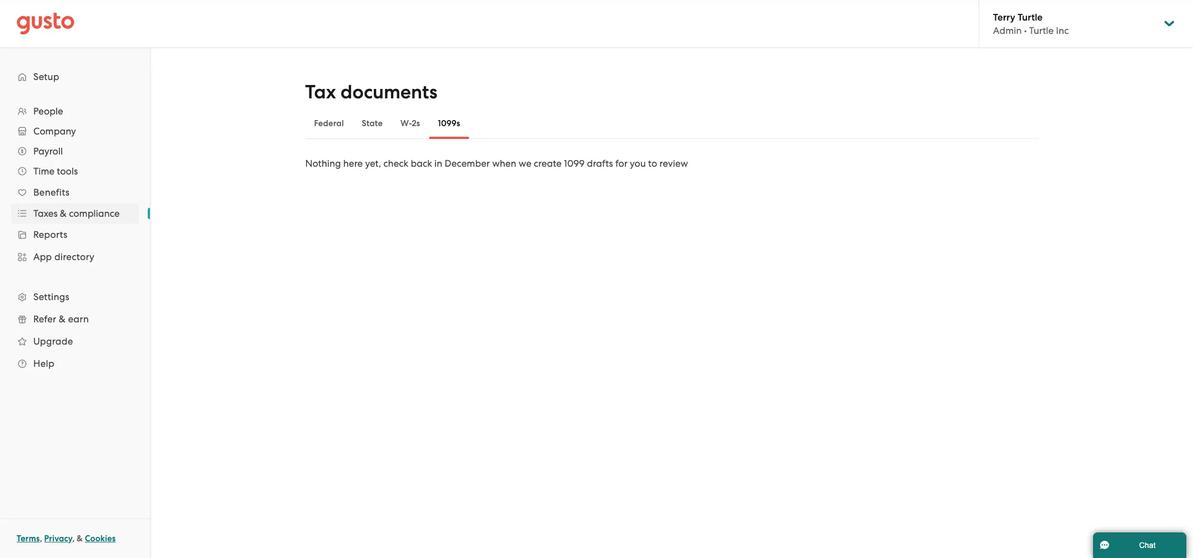 Task type: locate. For each thing, give the bounding box(es) containing it.
nothing
[[305, 158, 341, 169]]

company
[[33, 126, 76, 137]]

tax forms tab list
[[305, 108, 1039, 139]]

state
[[362, 118, 383, 128]]

check
[[384, 158, 409, 169]]

chat
[[1140, 541, 1156, 549]]

privacy
[[44, 534, 72, 544]]

& inside dropdown button
[[60, 208, 67, 219]]

tax documents
[[305, 81, 438, 103]]

create
[[534, 158, 562, 169]]

terry
[[994, 11, 1016, 23]]

privacy link
[[44, 534, 72, 544]]

directory
[[54, 251, 95, 262]]

1 horizontal spatial ,
[[72, 534, 75, 544]]

for
[[616, 158, 628, 169]]

app directory link
[[11, 247, 139, 267]]

cookies button
[[85, 532, 116, 545]]

1099s button
[[429, 110, 469, 137]]

turtle right the •
[[1030, 25, 1055, 36]]

refer & earn
[[33, 313, 89, 325]]

& right taxes
[[60, 208, 67, 219]]

list containing people
[[0, 101, 150, 375]]

december
[[445, 158, 490, 169]]

w-
[[401, 118, 412, 128]]

cookies
[[85, 534, 116, 544]]

&
[[60, 208, 67, 219], [59, 313, 66, 325], [77, 534, 83, 544]]

,
[[40, 534, 42, 544], [72, 534, 75, 544]]

time tools button
[[11, 161, 139, 181]]

& left earn
[[59, 313, 66, 325]]

settings
[[33, 291, 69, 302]]

1 vertical spatial turtle
[[1030, 25, 1055, 36]]

drafts
[[587, 158, 614, 169]]

back
[[411, 158, 432, 169]]

time
[[33, 166, 55, 177]]

turtle up the •
[[1018, 11, 1043, 23]]

company button
[[11, 121, 139, 141]]

2 , from the left
[[72, 534, 75, 544]]

in
[[435, 158, 443, 169]]

reports
[[33, 229, 68, 240]]

1 , from the left
[[40, 534, 42, 544]]

time tools
[[33, 166, 78, 177]]

refer & earn link
[[11, 309, 139, 329]]

state button
[[353, 110, 392, 137]]

people
[[33, 106, 63, 117]]

compliance
[[69, 208, 120, 219]]

& left cookies button
[[77, 534, 83, 544]]

you
[[630, 158, 646, 169]]

nothing here yet, check back in december when we create 1099 drafts for you to review
[[305, 158, 689, 169]]

to
[[649, 158, 658, 169]]

tools
[[57, 166, 78, 177]]

list
[[0, 101, 150, 375]]

1 vertical spatial &
[[59, 313, 66, 325]]

0 vertical spatial &
[[60, 208, 67, 219]]

, left cookies button
[[72, 534, 75, 544]]

turtle
[[1018, 11, 1043, 23], [1030, 25, 1055, 36]]

upgrade link
[[11, 331, 139, 351]]

w-2s
[[401, 118, 420, 128]]

federal
[[314, 118, 344, 128]]

0 horizontal spatial ,
[[40, 534, 42, 544]]

& for compliance
[[60, 208, 67, 219]]

help link
[[11, 354, 139, 374]]

taxes
[[33, 208, 58, 219]]

, left 'privacy' link
[[40, 534, 42, 544]]



Task type: describe. For each thing, give the bounding box(es) containing it.
terms , privacy , & cookies
[[17, 534, 116, 544]]

tax
[[305, 81, 336, 103]]

w-2s button
[[392, 110, 429, 137]]

setup link
[[11, 67, 139, 87]]

when
[[493, 158, 517, 169]]

& for earn
[[59, 313, 66, 325]]

we
[[519, 158, 532, 169]]

1099s
[[438, 118, 461, 128]]

benefits link
[[11, 182, 139, 202]]

2 vertical spatial &
[[77, 534, 83, 544]]

federal button
[[305, 110, 353, 137]]

•
[[1025, 25, 1028, 36]]

yet,
[[365, 158, 381, 169]]

admin
[[994, 25, 1023, 36]]

taxes & compliance
[[33, 208, 120, 219]]

0 vertical spatial turtle
[[1018, 11, 1043, 23]]

terry turtle admin • turtle inc
[[994, 11, 1070, 36]]

benefits
[[33, 187, 70, 198]]

here
[[344, 158, 363, 169]]

documents
[[341, 81, 438, 103]]

setup
[[33, 71, 59, 82]]

reports link
[[11, 225, 139, 245]]

gusto navigation element
[[0, 48, 150, 392]]

chat button
[[1094, 533, 1187, 558]]

help
[[33, 358, 54, 369]]

inc
[[1057, 25, 1070, 36]]

app directory
[[33, 251, 95, 262]]

2s
[[412, 118, 420, 128]]

settings link
[[11, 287, 139, 307]]

upgrade
[[33, 336, 73, 347]]

payroll button
[[11, 141, 139, 161]]

payroll
[[33, 146, 63, 157]]

taxes & compliance button
[[11, 203, 139, 223]]

terms link
[[17, 534, 40, 544]]

terms
[[17, 534, 40, 544]]

1099
[[564, 158, 585, 169]]

home image
[[17, 13, 74, 35]]

review
[[660, 158, 689, 169]]

app
[[33, 251, 52, 262]]

earn
[[68, 313, 89, 325]]

refer
[[33, 313, 56, 325]]

people button
[[11, 101, 139, 121]]



Task type: vqa. For each thing, say whether or not it's contained in the screenshot.
yet,
yes



